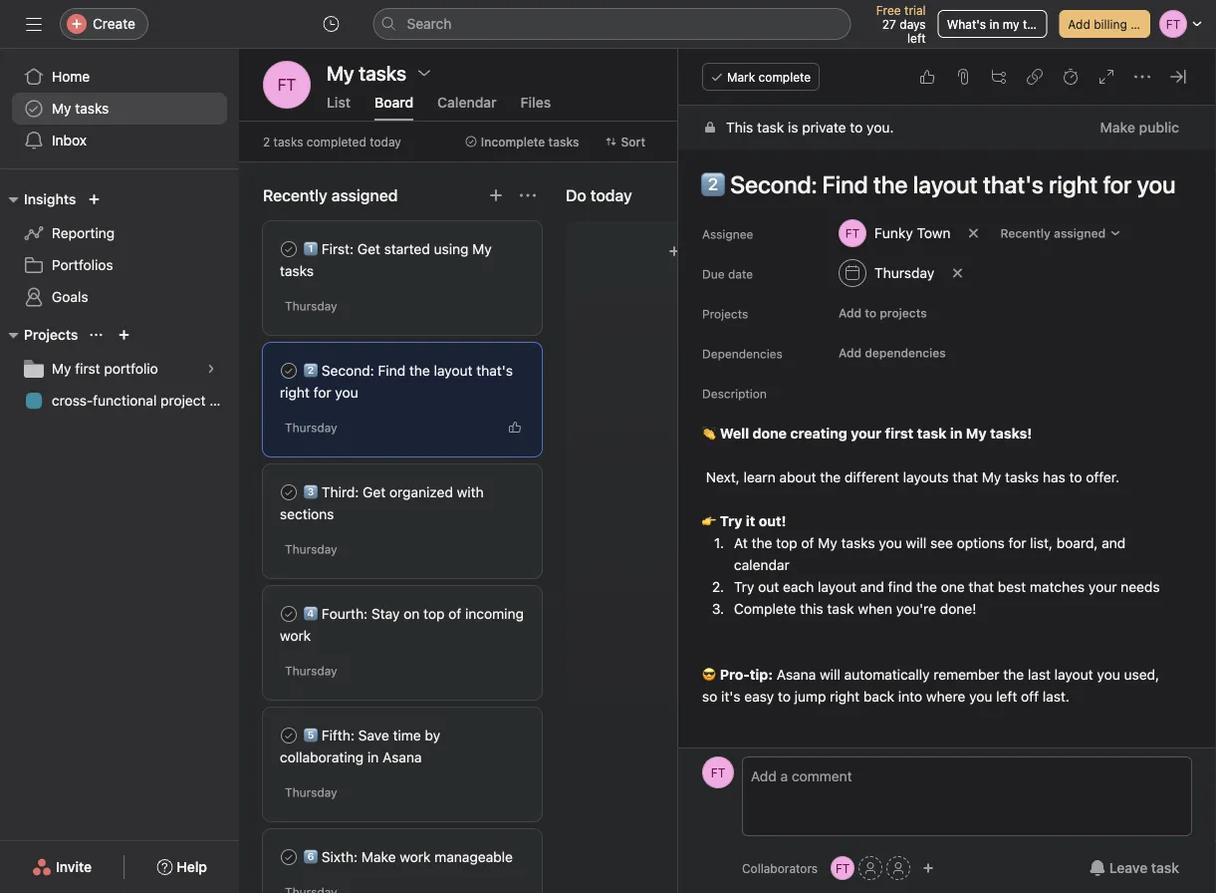 Task type: vqa. For each thing, say whether or not it's contained in the screenshot.
the topmost terryturtle85 / Maria 1:1
no



Task type: locate. For each thing, give the bounding box(es) containing it.
in down save
[[368, 749, 379, 765]]

0 horizontal spatial first
[[75, 360, 100, 377]]

task right the 'this'
[[828, 600, 855, 617]]

to
[[851, 119, 863, 136], [865, 306, 877, 320], [1070, 469, 1083, 485], [778, 688, 791, 705]]

0 horizontal spatial work
[[280, 627, 311, 644]]

goals link
[[12, 281, 227, 313]]

👏
[[703, 425, 717, 442]]

what's
[[947, 17, 987, 31]]

ft down so
[[711, 765, 726, 779]]

my inside 1️⃣ first: get started using my tasks
[[473, 241, 492, 257]]

1 horizontal spatial right
[[830, 688, 860, 705]]

in left my
[[990, 17, 1000, 31]]

options
[[958, 535, 1005, 551]]

0 vertical spatial right
[[280, 384, 310, 401]]

1 vertical spatial try
[[735, 579, 755, 595]]

2 vertical spatial completed image
[[277, 845, 301, 869]]

make public
[[1101, 119, 1180, 136]]

1 vertical spatial will
[[820, 666, 841, 683]]

0 vertical spatial completed image
[[277, 359, 301, 383]]

my left tasks!
[[967, 425, 987, 442]]

0 vertical spatial make
[[1101, 119, 1136, 136]]

get right third:
[[363, 484, 386, 500]]

completed checkbox left 4️⃣
[[277, 602, 301, 626]]

fourth:
[[322, 605, 368, 622]]

history image
[[323, 16, 339, 32]]

you
[[335, 384, 359, 401], [879, 535, 903, 551], [1098, 666, 1121, 683], [970, 688, 993, 705]]

1 vertical spatial completed image
[[277, 480, 301, 504]]

my up the 'this'
[[818, 535, 838, 551]]

ft left list
[[278, 75, 296, 94]]

thursday button down 2️⃣
[[285, 421, 338, 435]]

thursday for 3️⃣ third: get organized with sections
[[285, 542, 338, 556]]

well
[[720, 425, 750, 442]]

1 vertical spatial left
[[997, 688, 1018, 705]]

my tasks
[[327, 61, 407, 84]]

completed checkbox left 2️⃣
[[277, 359, 301, 383]]

board
[[375, 94, 414, 111]]

4 thursday button from the top
[[285, 664, 338, 678]]

completed checkbox left 5️⃣
[[277, 724, 301, 748]]

left left off
[[997, 688, 1018, 705]]

task inside button
[[1152, 860, 1180, 876]]

0 vertical spatial layout
[[434, 362, 473, 379]]

add left billing
[[1069, 17, 1091, 31]]

thursday for 5️⃣ fifth: save time by collaborating in asana
[[285, 785, 338, 799]]

attachments: add a file to this task, 2️⃣ second: find the layout that's right for you image
[[956, 69, 972, 85]]

of up each
[[802, 535, 815, 551]]

2 vertical spatial layout
[[1055, 666, 1094, 683]]

thursday for 1️⃣ first: get started using my tasks
[[285, 299, 338, 313]]

in inside description document
[[951, 425, 963, 442]]

completed checkbox left 3️⃣
[[277, 480, 301, 504]]

1 horizontal spatial projects
[[703, 307, 749, 321]]

you down remember
[[970, 688, 993, 705]]

6️⃣ sixth: make work manageable
[[304, 849, 513, 865]]

3 completed image from the top
[[277, 724, 301, 748]]

in left tasks!
[[951, 425, 963, 442]]

info
[[1131, 17, 1152, 31]]

off
[[1022, 688, 1040, 705]]

1 horizontal spatial left
[[997, 688, 1018, 705]]

0 vertical spatial that
[[953, 469, 979, 485]]

1 vertical spatial in
[[951, 425, 963, 442]]

0 vertical spatial asana
[[777, 666, 817, 683]]

my inside the 👉 try it out! at the top of my tasks you will see options for list, board, and calendar try out each layout and find the one that best matches your needs complete this task when you're done!
[[818, 535, 838, 551]]

calendar link
[[438, 94, 497, 121]]

trial?
[[1024, 17, 1051, 31]]

you down second:
[[335, 384, 359, 401]]

started
[[384, 241, 430, 257]]

incoming
[[465, 605, 524, 622]]

completed image left 3️⃣
[[277, 480, 301, 504]]

more actions for this task image
[[1135, 69, 1151, 85]]

1 completed image from the top
[[277, 359, 301, 383]]

cross-functional project plan link
[[12, 385, 237, 417]]

main content
[[679, 106, 1217, 893]]

description
[[703, 387, 767, 401]]

layout up the 'this'
[[818, 579, 857, 595]]

of inside 4️⃣ fourth: stay on top of incoming work
[[449, 605, 462, 622]]

is
[[788, 119, 799, 136]]

0 vertical spatial of
[[802, 535, 815, 551]]

ft button down so
[[703, 756, 735, 788]]

2 completed checkbox from the top
[[277, 724, 301, 748]]

completed image left 1️⃣
[[277, 237, 301, 261]]

full screen image
[[1099, 69, 1115, 85]]

0 vertical spatial completed checkbox
[[277, 359, 301, 383]]

1 horizontal spatial of
[[802, 535, 815, 551]]

functional
[[93, 392, 157, 409]]

completed image left 6️⃣
[[277, 845, 301, 869]]

for inside 2️⃣ second: find the layout that's right for you
[[314, 384, 331, 401]]

first down show options, current sort, top image
[[75, 360, 100, 377]]

task
[[758, 119, 785, 136], [918, 425, 947, 442], [828, 600, 855, 617], [1152, 860, 1180, 876]]

tasks down 'different'
[[842, 535, 876, 551]]

ft
[[278, 75, 296, 94], [711, 765, 726, 779], [836, 861, 851, 875]]

1 vertical spatial completed image
[[277, 602, 301, 626]]

1 horizontal spatial layout
[[818, 579, 857, 595]]

3️⃣
[[304, 484, 318, 500]]

completed image for 4️⃣ fourth: stay on top of incoming work
[[277, 602, 301, 626]]

mark
[[728, 70, 756, 84]]

by
[[425, 727, 441, 744]]

4️⃣ fourth: stay on top of incoming work
[[280, 605, 524, 644]]

ft button right collaborators
[[831, 856, 855, 880]]

1 horizontal spatial in
[[951, 425, 963, 442]]

tasks inside 1️⃣ first: get started using my tasks
[[280, 263, 314, 279]]

my inside my tasks link
[[52, 100, 71, 117]]

recently
[[1001, 226, 1051, 240]]

layout inside 2️⃣ second: find the layout that's right for you
[[434, 362, 473, 379]]

main content containing this task is private to you.
[[679, 106, 1217, 893]]

add or remove collaborators image
[[923, 862, 935, 874]]

0 horizontal spatial in
[[368, 749, 379, 765]]

1 vertical spatial right
[[830, 688, 860, 705]]

completed image
[[277, 359, 301, 383], [277, 602, 301, 626], [277, 845, 301, 869]]

👏 well done creating your first task in my tasks!
[[703, 425, 1033, 442]]

calendar
[[735, 557, 790, 573]]

left down "trial"
[[908, 31, 927, 45]]

show options image
[[417, 65, 433, 81]]

matches
[[1031, 579, 1086, 595]]

0 vertical spatial in
[[990, 17, 1000, 31]]

0 vertical spatial ft
[[278, 75, 296, 94]]

tasks right '2'
[[274, 135, 303, 149]]

back
[[864, 688, 895, 705]]

1 vertical spatial layout
[[818, 579, 857, 595]]

your inside the 👉 try it out! at the top of my tasks you will see options for list, board, and calendar try out each layout and find the one that best matches your needs complete this task when you're done!
[[1089, 579, 1118, 595]]

and up the when
[[861, 579, 885, 595]]

that right one
[[969, 579, 995, 595]]

so
[[703, 688, 718, 705]]

to right 'has'
[[1070, 469, 1083, 485]]

sort button
[[596, 128, 655, 155]]

layout
[[434, 362, 473, 379], [818, 579, 857, 595], [1055, 666, 1094, 683]]

will inside the 👉 try it out! at the top of my tasks you will see options for list, board, and calendar try out each layout and find the one that best matches your needs complete this task when you're done!
[[906, 535, 927, 551]]

thursday down 2️⃣
[[285, 421, 338, 435]]

Completed checkbox
[[277, 359, 301, 383], [277, 724, 301, 748]]

asana inside 5️⃣ fifth: save time by collaborating in asana
[[383, 749, 422, 765]]

1 vertical spatial that
[[969, 579, 995, 595]]

tasks down files "link"
[[549, 135, 580, 149]]

assigned
[[1055, 226, 1106, 240]]

1 vertical spatial work
[[400, 849, 431, 865]]

0 vertical spatial completed image
[[277, 237, 301, 261]]

cross-functional project plan
[[52, 392, 237, 409]]

completed image
[[277, 237, 301, 261], [277, 480, 301, 504], [277, 724, 301, 748]]

you up the find on the bottom of the page
[[879, 535, 903, 551]]

tasks down 1️⃣
[[280, 263, 314, 279]]

leave task button
[[1077, 850, 1193, 886]]

1 completed checkbox from the top
[[277, 359, 301, 383]]

left inside the free trial 27 days left
[[908, 31, 927, 45]]

1 vertical spatial completed checkbox
[[277, 724, 301, 748]]

the left 'last'
[[1004, 666, 1025, 683]]

add down add to projects button
[[839, 346, 862, 360]]

2 completed image from the top
[[277, 602, 301, 626]]

thursday button down 1️⃣
[[285, 299, 338, 313]]

1 horizontal spatial and
[[1102, 535, 1126, 551]]

1 horizontal spatial your
[[1089, 579, 1118, 595]]

thursday down 4️⃣
[[285, 664, 338, 678]]

top right on
[[424, 605, 445, 622]]

the right find
[[410, 362, 430, 379]]

thursday down sections
[[285, 542, 338, 556]]

first up next, learn about the different layouts that my tasks has to offer.
[[886, 425, 914, 442]]

different
[[845, 469, 900, 485]]

2 vertical spatial ft button
[[831, 856, 855, 880]]

get for third:
[[363, 484, 386, 500]]

hide sidebar image
[[26, 16, 42, 32]]

thursday down collaborating
[[285, 785, 338, 799]]

first inside description document
[[886, 425, 914, 442]]

create
[[93, 15, 136, 32]]

ft button for collaborators
[[703, 756, 735, 788]]

1 horizontal spatial will
[[906, 535, 927, 551]]

2
[[263, 135, 270, 149]]

right left back
[[830, 688, 860, 705]]

layouts
[[904, 469, 950, 485]]

2 thursday button from the top
[[285, 421, 338, 435]]

ft button left list
[[263, 61, 311, 109]]

for left list,
[[1009, 535, 1027, 551]]

incomplete tasks button
[[456, 128, 588, 155]]

date
[[729, 267, 754, 281]]

of left incoming
[[449, 605, 462, 622]]

1 vertical spatial asana
[[383, 749, 422, 765]]

asana up the jump
[[777, 666, 817, 683]]

thursday button down 4️⃣
[[285, 664, 338, 678]]

my right 'using'
[[473, 241, 492, 257]]

0 horizontal spatial top
[[424, 605, 445, 622]]

projects inside main content
[[703, 307, 749, 321]]

1 vertical spatial your
[[1089, 579, 1118, 595]]

make right sixth:
[[362, 849, 396, 865]]

completed
[[307, 135, 367, 149]]

the right 'about'
[[821, 469, 841, 485]]

in
[[990, 17, 1000, 31], [951, 425, 963, 442], [368, 749, 379, 765]]

0 horizontal spatial projects
[[24, 326, 78, 343]]

and right the board,
[[1102, 535, 1126, 551]]

1 completed image from the top
[[277, 237, 301, 261]]

you inside 2️⃣ second: find the layout that's right for you
[[335, 384, 359, 401]]

3 completed image from the top
[[277, 845, 301, 869]]

tasks inside the 👉 try it out! at the top of my tasks you will see options for list, board, and calendar try out each layout and find the one that best matches your needs complete this task when you're done!
[[842, 535, 876, 551]]

0 horizontal spatial asana
[[383, 749, 422, 765]]

add task image
[[488, 187, 504, 203]]

layout left that's
[[434, 362, 473, 379]]

2 vertical spatial in
[[368, 749, 379, 765]]

4 completed checkbox from the top
[[277, 845, 301, 869]]

3 completed checkbox from the top
[[277, 602, 301, 626]]

will
[[906, 535, 927, 551], [820, 666, 841, 683]]

1 vertical spatial make
[[362, 849, 396, 865]]

1 horizontal spatial ft button
[[703, 756, 735, 788]]

0 vertical spatial top
[[777, 535, 798, 551]]

work left "manageable"
[[400, 849, 431, 865]]

tasks left 'has'
[[1006, 469, 1040, 485]]

my first portfolio
[[52, 360, 158, 377]]

0 horizontal spatial right
[[280, 384, 310, 401]]

0 horizontal spatial will
[[820, 666, 841, 683]]

get right first: on the left of page
[[358, 241, 381, 257]]

asana down time
[[383, 749, 422, 765]]

global element
[[0, 49, 239, 168]]

1 horizontal spatial top
[[777, 535, 798, 551]]

0 horizontal spatial left
[[908, 31, 927, 45]]

0 vertical spatial will
[[906, 535, 927, 551]]

1 vertical spatial first
[[886, 425, 914, 442]]

try left out
[[735, 579, 755, 595]]

0 horizontal spatial for
[[314, 384, 331, 401]]

tasks!
[[991, 425, 1033, 442]]

add inside add to projects button
[[839, 306, 862, 320]]

1 vertical spatial ft
[[711, 765, 726, 779]]

1 thursday button from the top
[[285, 299, 338, 313]]

work down 4️⃣
[[280, 627, 311, 644]]

2 vertical spatial completed image
[[277, 724, 301, 748]]

1️⃣ first: get started using my tasks
[[280, 241, 492, 279]]

0 vertical spatial first
[[75, 360, 100, 377]]

my up inbox
[[52, 100, 71, 117]]

to left projects
[[865, 306, 877, 320]]

completed checkbox left 1️⃣
[[277, 237, 301, 261]]

0 vertical spatial projects
[[703, 307, 749, 321]]

right down 2️⃣
[[280, 384, 310, 401]]

thursday down 1️⃣
[[285, 299, 338, 313]]

you inside the 👉 try it out! at the top of my tasks you will see options for list, board, and calendar try out each layout and find the one that best matches your needs complete this task when you're done!
[[879, 535, 903, 551]]

work
[[280, 627, 311, 644], [400, 849, 431, 865]]

task right leave
[[1152, 860, 1180, 876]]

2 completed checkbox from the top
[[277, 480, 301, 504]]

add inside add billing info button
[[1069, 17, 1091, 31]]

try
[[720, 513, 743, 529], [735, 579, 755, 595]]

1 vertical spatial add
[[839, 306, 862, 320]]

to inside button
[[865, 306, 877, 320]]

projects inside dropdown button
[[24, 326, 78, 343]]

0 likes. click to like this task image
[[509, 422, 521, 434]]

new image
[[88, 193, 100, 205]]

😎
[[703, 666, 717, 683]]

task left is
[[758, 119, 785, 136]]

add inside add dependencies button
[[839, 346, 862, 360]]

completed image left 2️⃣
[[277, 359, 301, 383]]

complete
[[735, 600, 797, 617]]

2 vertical spatial ft
[[836, 861, 851, 875]]

asana inside asana will automatically remember the last layout you used, so it's easy to jump right back into where you left off last.
[[777, 666, 817, 683]]

completed image left 4️⃣
[[277, 602, 301, 626]]

the inside asana will automatically remember the last layout you used, so it's easy to jump right back into where you left off last.
[[1004, 666, 1025, 683]]

insights button
[[0, 187, 76, 211]]

your
[[851, 425, 882, 442], [1089, 579, 1118, 595]]

5 thursday button from the top
[[285, 785, 338, 799]]

clear due date image
[[952, 267, 964, 279]]

add left projects
[[839, 306, 862, 320]]

right inside asana will automatically remember the last layout you used, so it's easy to jump right back into where you left off last.
[[830, 688, 860, 705]]

1 vertical spatial ft button
[[703, 756, 735, 788]]

offer.
[[1087, 469, 1120, 485]]

0 horizontal spatial make
[[362, 849, 396, 865]]

try left it
[[720, 513, 743, 529]]

will up the jump
[[820, 666, 841, 683]]

1 horizontal spatial asana
[[777, 666, 817, 683]]

layout up last.
[[1055, 666, 1094, 683]]

thursday button down collaborating
[[285, 785, 338, 799]]

0 horizontal spatial ft button
[[263, 61, 311, 109]]

1 vertical spatial top
[[424, 605, 445, 622]]

top down out! at bottom right
[[777, 535, 798, 551]]

you left used,
[[1098, 666, 1121, 683]]

1 completed checkbox from the top
[[277, 237, 301, 261]]

thursday for 2️⃣ second: find the layout that's right for you
[[285, 421, 338, 435]]

the inside 2️⃣ second: find the layout that's right for you
[[410, 362, 430, 379]]

private
[[803, 119, 847, 136]]

your up 'different'
[[851, 425, 882, 442]]

2 vertical spatial add
[[839, 346, 862, 360]]

0 vertical spatial get
[[358, 241, 381, 257]]

3 thursday button from the top
[[285, 542, 338, 556]]

right inside 2️⃣ second: find the layout that's right for you
[[280, 384, 310, 401]]

0 horizontal spatial your
[[851, 425, 882, 442]]

0 horizontal spatial of
[[449, 605, 462, 622]]

get inside 1️⃣ first: get started using my tasks
[[358, 241, 381, 257]]

get for first:
[[358, 241, 381, 257]]

get inside 3️⃣ third: get organized with sections
[[363, 484, 386, 500]]

that inside the 👉 try it out! at the top of my tasks you will see options for list, board, and calendar try out each layout and find the one that best matches your needs complete this task when you're done!
[[969, 579, 995, 595]]

portfolios link
[[12, 249, 227, 281]]

1 vertical spatial for
[[1009, 535, 1027, 551]]

you.
[[867, 119, 894, 136]]

files link
[[521, 94, 551, 121]]

complete
[[759, 70, 811, 84]]

completed image left 5️⃣
[[277, 724, 301, 748]]

projects down due date
[[703, 307, 749, 321]]

fifth:
[[322, 727, 355, 744]]

0 horizontal spatial and
[[861, 579, 885, 595]]

search
[[407, 15, 452, 32]]

2 horizontal spatial in
[[990, 17, 1000, 31]]

0 horizontal spatial ft
[[278, 75, 296, 94]]

0 vertical spatial work
[[280, 627, 311, 644]]

1 horizontal spatial ft
[[711, 765, 726, 779]]

1 vertical spatial projects
[[24, 326, 78, 343]]

2 completed image from the top
[[277, 480, 301, 504]]

1 vertical spatial of
[[449, 605, 462, 622]]

that right layouts
[[953, 469, 979, 485]]

portfolio
[[104, 360, 158, 377]]

of inside the 👉 try it out! at the top of my tasks you will see options for list, board, and calendar try out each layout and find the one that best matches your needs complete this task when you're done!
[[802, 535, 815, 551]]

1 horizontal spatial make
[[1101, 119, 1136, 136]]

ft right collaborators
[[836, 861, 851, 875]]

1 horizontal spatial first
[[886, 425, 914, 442]]

tasks down home
[[75, 100, 109, 117]]

thursday button
[[830, 255, 944, 291]]

due
[[703, 267, 725, 281]]

for down 2️⃣
[[314, 384, 331, 401]]

my tasks
[[52, 100, 109, 117]]

completed checkbox for 4️⃣ fourth: stay on top of incoming work
[[277, 602, 301, 626]]

Completed checkbox
[[277, 237, 301, 261], [277, 480, 301, 504], [277, 602, 301, 626], [277, 845, 301, 869]]

thursday button down sections
[[285, 542, 338, 556]]

0 vertical spatial ft button
[[263, 61, 311, 109]]

my down tasks!
[[983, 469, 1002, 485]]

make left public
[[1101, 119, 1136, 136]]

thursday up projects
[[875, 265, 935, 281]]

completed checkbox for 5️⃣ fifth: save time by collaborating in asana
[[277, 724, 301, 748]]

0 vertical spatial for
[[314, 384, 331, 401]]

0 vertical spatial add
[[1069, 17, 1091, 31]]

task inside the 👉 try it out! at the top of my tasks you will see options for list, board, and calendar try out each layout and find the one that best matches your needs complete this task when you're done!
[[828, 600, 855, 617]]

2 horizontal spatial layout
[[1055, 666, 1094, 683]]

1 horizontal spatial work
[[400, 849, 431, 865]]

it's
[[722, 688, 741, 705]]

1 vertical spatial get
[[363, 484, 386, 500]]

will left see
[[906, 535, 927, 551]]

projects down goals
[[24, 326, 78, 343]]

2 horizontal spatial ft button
[[831, 856, 855, 880]]

assignee
[[703, 227, 754, 241]]

0 vertical spatial your
[[851, 425, 882, 442]]

at
[[735, 535, 748, 551]]

to right easy
[[778, 688, 791, 705]]

my up cross-
[[52, 360, 71, 377]]

Task Name text field
[[689, 161, 1193, 207]]

board link
[[375, 94, 414, 121]]

will inside asana will automatically remember the last layout you used, so it's easy to jump right back into where you left off last.
[[820, 666, 841, 683]]

0 vertical spatial left
[[908, 31, 927, 45]]

toggle harvest integration image
[[1063, 69, 1079, 85]]

1 horizontal spatial for
[[1009, 535, 1027, 551]]

0 horizontal spatial layout
[[434, 362, 473, 379]]

completed checkbox left 6️⃣
[[277, 845, 301, 869]]

your left needs
[[1089, 579, 1118, 595]]



Task type: describe. For each thing, give the bounding box(es) containing it.
make public button
[[1088, 110, 1193, 146]]

in inside 5️⃣ fifth: save time by collaborating in asana
[[368, 749, 379, 765]]

where
[[927, 688, 966, 705]]

add billing info button
[[1060, 10, 1152, 38]]

search list box
[[373, 8, 852, 40]]

2️⃣
[[304, 362, 318, 379]]

inbox
[[52, 132, 87, 149]]

creating
[[791, 425, 848, 442]]

find
[[378, 362, 406, 379]]

first:
[[322, 241, 354, 257]]

free trial 27 days left
[[877, 3, 927, 45]]

what's in my trial? button
[[939, 10, 1051, 38]]

needs
[[1122, 579, 1161, 595]]

funky town
[[875, 225, 951, 241]]

ft button for 2 tasks completed today
[[263, 61, 311, 109]]

out!
[[759, 513, 787, 529]]

2 tasks completed today
[[263, 135, 401, 149]]

completed image for 1️⃣ first: get started using my tasks
[[277, 237, 301, 261]]

reporting
[[52, 225, 115, 241]]

top inside 4️⃣ fourth: stay on top of incoming work
[[424, 605, 445, 622]]

completed checkbox for 1️⃣ first: get started using my tasks
[[277, 237, 301, 261]]

portfolios
[[52, 257, 113, 273]]

6️⃣
[[304, 849, 318, 865]]

thursday button for 1️⃣ first: get started using my tasks
[[285, 299, 338, 313]]

completed image for 2️⃣ second: find the layout that's right for you
[[277, 359, 301, 383]]

you're
[[897, 600, 937, 617]]

add subtask image
[[992, 69, 1008, 85]]

layout inside the 👉 try it out! at the top of my tasks you will see options for list, board, and calendar try out each layout and find the one that best matches your needs complete this task when you're done!
[[818, 579, 857, 595]]

1️⃣
[[304, 241, 318, 257]]

project
[[161, 392, 206, 409]]

2️⃣ second: find the layout that's right for you
[[280, 362, 513, 401]]

left inside asana will automatically remember the last layout you used, so it's easy to jump right back into where you left off last.
[[997, 688, 1018, 705]]

4️⃣
[[304, 605, 318, 622]]

best
[[998, 579, 1027, 595]]

what's in my trial?
[[947, 17, 1051, 31]]

thursday button for 3️⃣ third: get organized with sections
[[285, 542, 338, 556]]

layout inside asana will automatically remember the last layout you used, so it's easy to jump right back into where you left off last.
[[1055, 666, 1094, 683]]

0 vertical spatial and
[[1102, 535, 1126, 551]]

this task is private to you.
[[727, 119, 894, 136]]

manageable
[[435, 849, 513, 865]]

see details, my first portfolio image
[[205, 363, 217, 375]]

completed image for 3️⃣ third: get organized with sections
[[277, 480, 301, 504]]

add dependencies button
[[830, 339, 955, 367]]

thursday button for 2️⃣ second: find the layout that's right for you
[[285, 421, 338, 435]]

next,
[[706, 469, 740, 485]]

when
[[858, 600, 893, 617]]

see
[[931, 535, 954, 551]]

second:
[[322, 362, 374, 379]]

thursday for 4️⃣ fourth: stay on top of incoming work
[[285, 664, 338, 678]]

board,
[[1057, 535, 1099, 551]]

create button
[[60, 8, 148, 40]]

due date
[[703, 267, 754, 281]]

thursday button for 5️⃣ fifth: save time by collaborating in asana
[[285, 785, 338, 799]]

list link
[[327, 94, 351, 121]]

third:
[[322, 484, 359, 500]]

my inside "my first portfolio" link
[[52, 360, 71, 377]]

in inside button
[[990, 17, 1000, 31]]

first inside projects element
[[75, 360, 100, 377]]

the up you're
[[917, 579, 938, 595]]

remove assignee image
[[968, 227, 980, 239]]

completed checkbox for 3️⃣ third: get organized with sections
[[277, 480, 301, 504]]

show options, current sort, top image
[[90, 329, 102, 341]]

add for add to projects
[[839, 306, 862, 320]]

my
[[1003, 17, 1020, 31]]

ft for collaborators
[[711, 765, 726, 779]]

this
[[727, 119, 754, 136]]

completed checkbox for 2️⃣ second: find the layout that's right for you
[[277, 359, 301, 383]]

more section actions image
[[520, 187, 536, 203]]

to inside asana will automatically remember the last layout you used, so it's easy to jump right back into where you left off last.
[[778, 688, 791, 705]]

with
[[457, 484, 484, 500]]

5️⃣ fifth: save time by collaborating in asana
[[280, 727, 441, 765]]

top inside the 👉 try it out! at the top of my tasks you will see options for list, board, and calendar try out each layout and find the one that best matches your needs complete this task when you're done!
[[777, 535, 798, 551]]

recently assigned button
[[992, 219, 1131, 247]]

2️⃣ second: find the layout that's right for you dialog
[[679, 49, 1217, 893]]

thursday button for 4️⃣ fourth: stay on top of incoming work
[[285, 664, 338, 678]]

add for add dependencies
[[839, 346, 862, 360]]

files
[[521, 94, 551, 111]]

used,
[[1125, 666, 1160, 683]]

😎 pro-tip:
[[703, 666, 773, 683]]

task up layouts
[[918, 425, 947, 442]]

organized
[[390, 484, 453, 500]]

projects element
[[0, 317, 239, 421]]

last.
[[1043, 688, 1070, 705]]

on
[[404, 605, 420, 622]]

my tasks link
[[12, 93, 227, 125]]

thursday inside thursday dropdown button
[[875, 265, 935, 281]]

days
[[900, 17, 927, 31]]

funky
[[875, 225, 914, 241]]

inbox link
[[12, 125, 227, 156]]

easy
[[745, 688, 775, 705]]

collaborating
[[280, 749, 364, 765]]

help button
[[144, 849, 220, 885]]

0 likes. click to like this task image
[[920, 69, 936, 85]]

one
[[942, 579, 965, 595]]

invite button
[[19, 849, 105, 885]]

into
[[899, 688, 923, 705]]

to left you.
[[851, 119, 863, 136]]

new project or portfolio image
[[118, 329, 130, 341]]

5️⃣
[[304, 727, 318, 744]]

tasks inside dropdown button
[[549, 135, 580, 149]]

completed checkbox for 6️⃣ sixth: make work manageable
[[277, 845, 301, 869]]

add to projects button
[[830, 299, 937, 327]]

leave
[[1110, 860, 1148, 876]]

tasks inside global element
[[75, 100, 109, 117]]

billing
[[1094, 17, 1128, 31]]

description document
[[681, 423, 1193, 708]]

dependencies
[[703, 347, 783, 361]]

free
[[877, 3, 902, 17]]

out
[[759, 579, 780, 595]]

👉
[[703, 513, 717, 529]]

learn
[[744, 469, 776, 485]]

make inside button
[[1101, 119, 1136, 136]]

using
[[434, 241, 469, 257]]

collaborators
[[743, 861, 818, 875]]

recently assigned
[[263, 186, 398, 205]]

completed image for 6️⃣ sixth: make work manageable
[[277, 845, 301, 869]]

copy task link image
[[1028, 69, 1044, 85]]

the right at
[[752, 535, 773, 551]]

recently assigned
[[1001, 226, 1106, 240]]

1 vertical spatial and
[[861, 579, 885, 595]]

has
[[1043, 469, 1066, 485]]

insights element
[[0, 181, 239, 317]]

calendar
[[438, 94, 497, 111]]

each
[[783, 579, 815, 595]]

home link
[[12, 61, 227, 93]]

add for add billing info
[[1069, 17, 1091, 31]]

0 vertical spatial try
[[720, 513, 743, 529]]

2 horizontal spatial ft
[[836, 861, 851, 875]]

completed image for 5️⃣ fifth: save time by collaborating in asana
[[277, 724, 301, 748]]

ft for 2 tasks completed today
[[278, 75, 296, 94]]

done!
[[941, 600, 977, 617]]

jump
[[795, 688, 827, 705]]

reporting link
[[12, 217, 227, 249]]

next, learn about the different layouts that my tasks has to offer.
[[703, 469, 1120, 485]]

close details image
[[1171, 69, 1187, 85]]

for inside the 👉 try it out! at the top of my tasks you will see options for list, board, and calendar try out each layout and find the one that best matches your needs complete this task when you're done!
[[1009, 535, 1027, 551]]

work inside 4️⃣ fourth: stay on top of incoming work
[[280, 627, 311, 644]]



